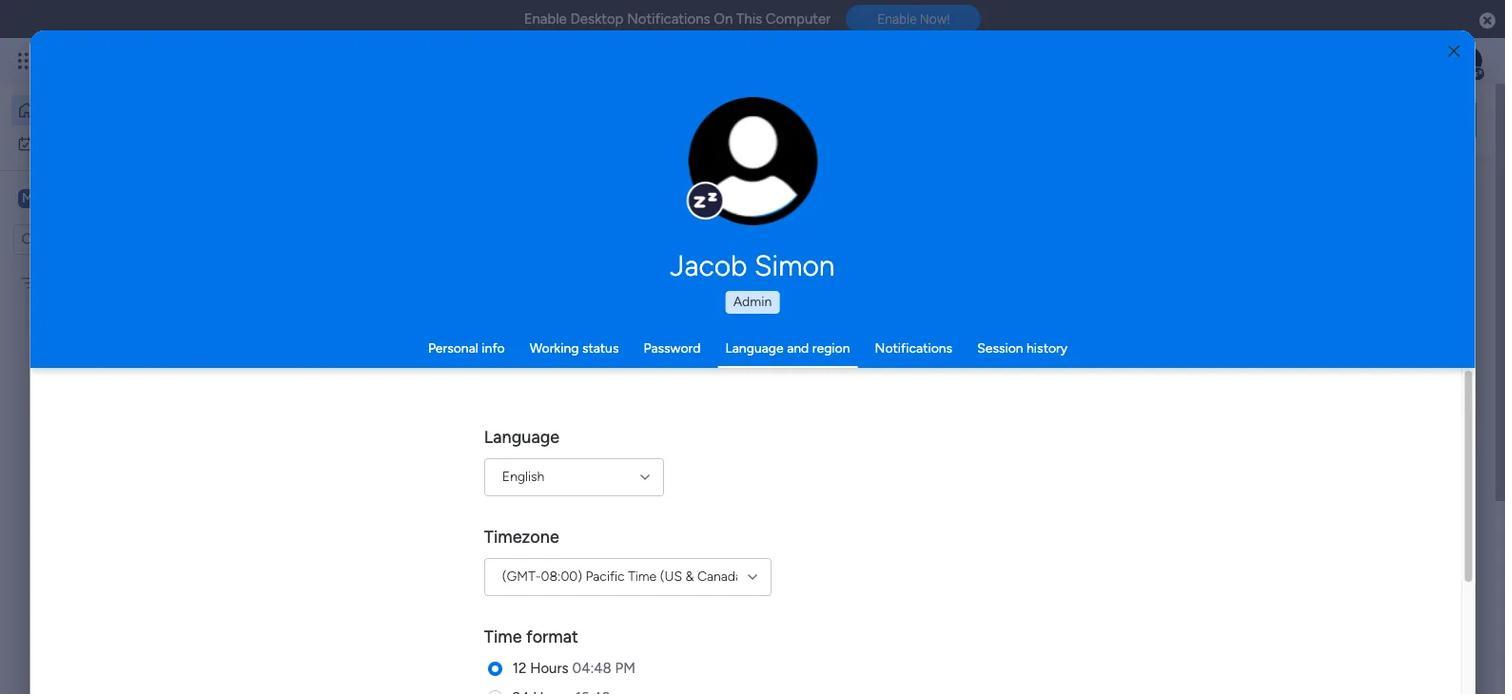 Task type: describe. For each thing, give the bounding box(es) containing it.
simon
[[755, 249, 835, 284]]

change
[[713, 172, 756, 186]]

enable desktop notifications on this computer
[[524, 10, 831, 28]]

1 vertical spatial notifications
[[875, 341, 953, 357]]

jacob simon image
[[1453, 46, 1483, 76]]

my board
[[45, 275, 101, 291]]

0 vertical spatial notifications
[[627, 10, 711, 28]]

0 horizontal spatial and
[[595, 651, 621, 669]]

(gmt-
[[502, 569, 541, 585]]

12
[[513, 661, 527, 678]]

language for language
[[484, 427, 560, 448]]

main workspace
[[44, 189, 156, 207]]

1
[[495, 494, 500, 510]]

jacob
[[671, 249, 748, 284]]

select product image
[[17, 51, 36, 70]]

working status link
[[530, 341, 619, 357]]

history
[[1027, 341, 1068, 357]]

work inside button
[[63, 135, 92, 151]]

on
[[714, 10, 733, 28]]

my work
[[42, 135, 92, 151]]

start
[[625, 651, 656, 669]]

session history link
[[978, 341, 1068, 357]]

close image
[[1449, 44, 1461, 59]]

enable for enable now!
[[878, 12, 917, 27]]

0 vertical spatial time
[[628, 569, 657, 585]]

jacob simon button
[[491, 249, 1015, 284]]

change profile picture button
[[689, 97, 818, 227]]

08:00)
[[541, 569, 582, 585]]

personal info
[[428, 341, 505, 357]]

dapulse x slim image
[[1449, 176, 1472, 199]]

main inside workspace selection element
[[44, 189, 77, 207]]

profile
[[759, 172, 794, 186]]

working
[[530, 341, 579, 357]]

home
[[44, 102, 80, 118]]

(us
[[660, 569, 682, 585]]

your
[[480, 651, 511, 669]]

this
[[737, 10, 763, 28]]

time format
[[484, 627, 578, 648]]

1 horizontal spatial workspace
[[499, 418, 564, 434]]

my board list box
[[0, 263, 243, 556]]

management
[[374, 418, 453, 434]]

1 vertical spatial main
[[467, 418, 496, 434]]

work management > main workspace
[[342, 418, 564, 434]]

desktop
[[571, 10, 624, 28]]

session history
[[978, 341, 1068, 357]]

language for language and region
[[726, 341, 784, 357]]

language and region link
[[726, 341, 851, 357]]

session
[[978, 341, 1024, 357]]

pacific
[[586, 569, 625, 585]]

hours
[[530, 661, 568, 678]]

my for my work
[[42, 135, 60, 151]]

computer
[[766, 10, 831, 28]]

pm
[[615, 661, 635, 678]]

personal
[[428, 341, 479, 357]]

personal info link
[[428, 341, 505, 357]]



Task type: vqa. For each thing, say whether or not it's contained in the screenshot.
the bottom Main
yes



Task type: locate. For each thing, give the bounding box(es) containing it.
english
[[502, 469, 545, 485]]

my inside my work button
[[42, 135, 60, 151]]

enable now! button
[[846, 5, 982, 34]]

0 horizontal spatial language
[[484, 427, 560, 448]]

1 vertical spatial language
[[484, 427, 560, 448]]

Search in workspace field
[[40, 228, 159, 250]]

main right workspace image
[[44, 189, 77, 207]]

teammates
[[515, 651, 592, 669]]

board
[[66, 275, 101, 291]]

1 horizontal spatial time
[[628, 569, 657, 585]]

my inside my board list box
[[45, 275, 63, 291]]

region
[[813, 341, 851, 357]]

0 horizontal spatial work
[[63, 135, 92, 151]]

language
[[726, 341, 784, 357], [484, 427, 560, 448]]

1 vertical spatial work
[[342, 418, 371, 434]]

enable left desktop
[[524, 10, 567, 28]]

and left start
[[595, 651, 621, 669]]

main right the >
[[467, 418, 496, 434]]

1 vertical spatial and
[[595, 651, 621, 669]]

invite
[[438, 651, 476, 669]]

info
[[482, 341, 505, 357]]

my down home
[[42, 135, 60, 151]]

&
[[686, 569, 694, 585]]

dapulse close image
[[1480, 11, 1496, 30]]

enable for enable desktop notifications on this computer
[[524, 10, 567, 28]]

working status
[[530, 341, 619, 357]]

home button
[[11, 95, 205, 126]]

picture
[[734, 188, 773, 202]]

(gmt-08:00) pacific time (us & canada)
[[502, 569, 747, 585]]

workspace image
[[18, 188, 37, 209]]

and left region
[[787, 341, 809, 357]]

workspace up "search in workspace" field
[[81, 189, 156, 207]]

work left management
[[342, 418, 371, 434]]

0 horizontal spatial main
[[44, 189, 77, 207]]

enable inside button
[[878, 12, 917, 27]]

change profile picture
[[713, 172, 794, 202]]

enable now!
[[878, 12, 950, 27]]

0 horizontal spatial workspace
[[81, 189, 156, 207]]

my
[[42, 135, 60, 151], [45, 275, 63, 291]]

work management > main workspace link
[[309, 231, 576, 446]]

work
[[63, 135, 92, 151], [342, 418, 371, 434]]

0 vertical spatial workspace
[[81, 189, 156, 207]]

work down home
[[63, 135, 92, 151]]

0 vertical spatial language
[[726, 341, 784, 357]]

04:48
[[572, 661, 612, 678]]

1 horizontal spatial enable
[[878, 12, 917, 27]]

time left (us
[[628, 569, 657, 585]]

workspace
[[81, 189, 156, 207], [499, 418, 564, 434]]

password
[[644, 341, 701, 357]]

main
[[44, 189, 77, 207], [467, 418, 496, 434]]

time up your
[[484, 627, 522, 648]]

password link
[[644, 341, 701, 357]]

1 horizontal spatial work
[[342, 418, 371, 434]]

language and region
[[726, 341, 851, 357]]

0 vertical spatial and
[[787, 341, 809, 357]]

language up english
[[484, 427, 560, 448]]

timezone
[[484, 527, 559, 548]]

1 vertical spatial workspace
[[499, 418, 564, 434]]

0 vertical spatial my
[[42, 135, 60, 151]]

enable
[[524, 10, 567, 28], [878, 12, 917, 27]]

1 vertical spatial time
[[484, 627, 522, 648]]

status
[[582, 341, 619, 357]]

notifications right region
[[875, 341, 953, 357]]

notifications link
[[875, 341, 953, 357]]

canada)
[[697, 569, 747, 585]]

now!
[[920, 12, 950, 27]]

1 vertical spatial my
[[45, 275, 63, 291]]

12 hours 04:48 pm
[[513, 661, 635, 678]]

my work button
[[11, 128, 205, 158]]

0 horizontal spatial enable
[[524, 10, 567, 28]]

time
[[628, 569, 657, 585], [484, 627, 522, 648]]

admin
[[734, 294, 772, 310]]

language down admin
[[726, 341, 784, 357]]

0 vertical spatial main
[[44, 189, 77, 207]]

option
[[0, 266, 243, 269]]

enable left now! at the right top of page
[[878, 12, 917, 27]]

notifications
[[627, 10, 711, 28], [875, 341, 953, 357]]

workspace up english
[[499, 418, 564, 434]]

and
[[787, 341, 809, 357], [595, 651, 621, 669]]

1 horizontal spatial main
[[467, 418, 496, 434]]

1 horizontal spatial and
[[787, 341, 809, 357]]

jacob simon
[[671, 249, 835, 284]]

notifications left on
[[627, 10, 711, 28]]

workspace selection element
[[18, 187, 159, 212]]

>
[[456, 418, 464, 434]]

1 horizontal spatial notifications
[[875, 341, 953, 357]]

my for my board
[[45, 275, 63, 291]]

my left board
[[45, 275, 63, 291]]

m
[[22, 190, 33, 206]]

collaborating
[[660, 651, 750, 669]]

0 vertical spatial work
[[63, 135, 92, 151]]

format
[[526, 627, 578, 648]]

0 horizontal spatial notifications
[[627, 10, 711, 28]]

1 horizontal spatial language
[[726, 341, 784, 357]]

invite your teammates and start collaborating
[[438, 651, 750, 669]]

0 horizontal spatial time
[[484, 627, 522, 648]]



